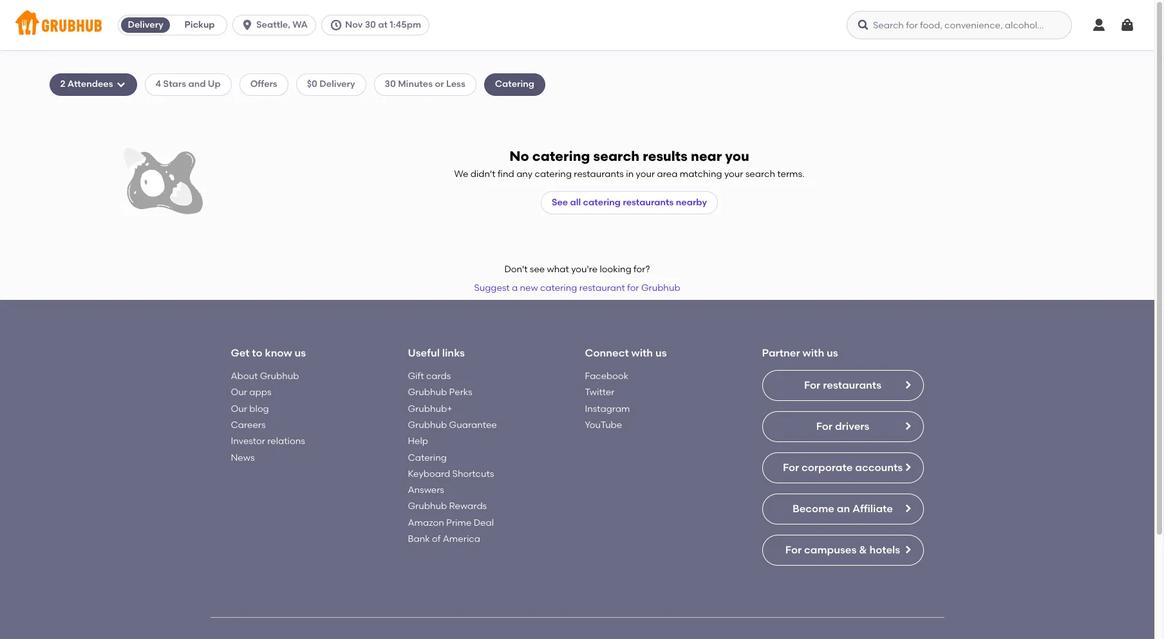 Task type: locate. For each thing, give the bounding box(es) containing it.
careers link
[[231, 420, 266, 431]]

catering up "keyboard"
[[408, 452, 447, 463]]

main navigation navigation
[[0, 0, 1155, 50]]

grubhub down answers link
[[408, 501, 447, 512]]

search up in
[[593, 148, 640, 164]]

0 vertical spatial search
[[593, 148, 640, 164]]

our up careers link
[[231, 404, 247, 415]]

delivery left pickup
[[128, 19, 163, 30]]

become
[[793, 503, 835, 515]]

for for for corporate accounts
[[783, 462, 799, 474]]

right image inside for drivers link
[[903, 421, 913, 432]]

perks
[[449, 387, 473, 398]]

affiliate
[[853, 503, 893, 515]]

keyboard shortcuts link
[[408, 469, 494, 480]]

for for for restaurants
[[804, 379, 821, 392]]

gift cards link
[[408, 371, 451, 382]]

answers link
[[408, 485, 444, 496]]

wa
[[293, 19, 308, 30]]

catering right any
[[535, 168, 572, 179]]

with right connect
[[631, 347, 653, 359]]

search down the you
[[746, 168, 775, 179]]

grubhub down grubhub+ link on the left of the page
[[408, 420, 447, 431]]

grubhub
[[641, 282, 680, 293], [260, 371, 299, 382], [408, 387, 447, 398], [408, 420, 447, 431], [408, 501, 447, 512]]

don't see what you're looking for?
[[505, 264, 650, 275]]

1 vertical spatial our
[[231, 404, 247, 415]]

no catering search results near you we didn't find any catering restaurants in your area matching your search terms.
[[454, 148, 805, 179]]

seattle, wa button
[[233, 15, 321, 35]]

search
[[593, 148, 640, 164], [746, 168, 775, 179]]

2 your from the left
[[724, 168, 743, 179]]

terms.
[[777, 168, 805, 179]]

right image for for drivers
[[903, 421, 913, 432]]

about grubhub our apps our blog careers investor relations news
[[231, 371, 305, 463]]

1:45pm
[[390, 19, 421, 30]]

catering right less
[[495, 79, 535, 90]]

partner with us
[[762, 347, 838, 359]]

1 vertical spatial delivery
[[320, 79, 355, 90]]

for left the campuses
[[786, 544, 802, 556]]

1 horizontal spatial delivery
[[320, 79, 355, 90]]

right image inside for restaurants link
[[903, 380, 913, 390]]

new
[[520, 282, 538, 293]]

youtube link
[[585, 420, 622, 431]]

1 right image from the top
[[903, 380, 913, 390]]

3 right image from the top
[[903, 462, 913, 473]]

grubhub inside suggest a new catering restaurant for grubhub "button"
[[641, 282, 680, 293]]

1 horizontal spatial us
[[656, 347, 667, 359]]

seattle, wa
[[256, 19, 308, 30]]

0 vertical spatial restaurants
[[574, 168, 624, 179]]

accounts
[[855, 462, 903, 474]]

us right connect
[[656, 347, 667, 359]]

right image inside become an affiliate "link"
[[903, 504, 913, 514]]

for for for campuses & hotels
[[786, 544, 802, 556]]

with right partner on the right of page
[[803, 347, 824, 359]]

an
[[837, 503, 850, 515]]

your down the you
[[724, 168, 743, 179]]

you're
[[571, 264, 598, 275]]

for campuses & hotels link
[[762, 535, 924, 566]]

know
[[265, 347, 292, 359]]

twitter
[[585, 387, 615, 398]]

for inside "link"
[[786, 544, 802, 556]]

right image for for campuses & hotels
[[903, 545, 913, 555]]

become an affiliate link
[[762, 494, 924, 525]]

in
[[626, 168, 634, 179]]

restaurant
[[579, 282, 625, 293]]

grubhub down 'know'
[[260, 371, 299, 382]]

catering
[[495, 79, 535, 90], [408, 452, 447, 463]]

right image
[[903, 380, 913, 390], [903, 421, 913, 432], [903, 462, 913, 473], [903, 504, 913, 514], [903, 545, 913, 555]]

0 vertical spatial our
[[231, 387, 247, 398]]

$0 delivery
[[307, 79, 355, 90]]

for for for drivers
[[816, 421, 833, 433]]

1 horizontal spatial with
[[803, 347, 824, 359]]

0 horizontal spatial 30
[[365, 19, 376, 30]]

catering link
[[408, 452, 447, 463]]

cards
[[426, 371, 451, 382]]

with
[[631, 347, 653, 359], [803, 347, 824, 359]]

us right 'know'
[[295, 347, 306, 359]]

restaurants up drivers
[[823, 379, 882, 392]]

svg image
[[1092, 17, 1107, 33], [1120, 17, 1135, 33], [241, 19, 254, 32], [857, 19, 870, 32], [116, 79, 126, 90]]

gift cards grubhub perks grubhub+ grubhub guarantee help catering keyboard shortcuts answers grubhub rewards amazon prime deal bank of america
[[408, 371, 497, 545]]

blog
[[249, 404, 269, 415]]

right image inside for campuses & hotels "link"
[[903, 545, 913, 555]]

to
[[252, 347, 263, 359]]

0 horizontal spatial delivery
[[128, 19, 163, 30]]

attendees
[[68, 79, 113, 90]]

catering
[[532, 148, 590, 164], [535, 168, 572, 179], [583, 197, 621, 208], [540, 282, 577, 293]]

30 left minutes
[[385, 79, 396, 90]]

30 inside button
[[365, 19, 376, 30]]

you
[[725, 148, 749, 164]]

nov 30 at 1:45pm button
[[321, 15, 435, 35]]

delivery right $0
[[320, 79, 355, 90]]

us up the for restaurants
[[827, 347, 838, 359]]

0 horizontal spatial us
[[295, 347, 306, 359]]

2 right image from the top
[[903, 421, 913, 432]]

0 vertical spatial delivery
[[128, 19, 163, 30]]

catering down the what
[[540, 282, 577, 293]]

1 vertical spatial search
[[746, 168, 775, 179]]

offers
[[250, 79, 277, 90]]

restaurants down in
[[623, 197, 674, 208]]

corporate
[[802, 462, 853, 474]]

help link
[[408, 436, 428, 447]]

links
[[442, 347, 465, 359]]

twitter link
[[585, 387, 615, 398]]

3 us from the left
[[827, 347, 838, 359]]

4 right image from the top
[[903, 504, 913, 514]]

Search for food, convenience, alcohol... search field
[[847, 11, 1072, 39]]

1 horizontal spatial 30
[[385, 79, 396, 90]]

1 with from the left
[[631, 347, 653, 359]]

delivery
[[128, 19, 163, 30], [320, 79, 355, 90]]

catering inside gift cards grubhub perks grubhub+ grubhub guarantee help catering keyboard shortcuts answers grubhub rewards amazon prime deal bank of america
[[408, 452, 447, 463]]

for corporate accounts
[[783, 462, 903, 474]]

catering right all
[[583, 197, 621, 208]]

our down about
[[231, 387, 247, 398]]

facebook
[[585, 371, 629, 382]]

for drivers
[[816, 421, 870, 433]]

0 vertical spatial 30
[[365, 19, 376, 30]]

2 with from the left
[[803, 347, 824, 359]]

connect with us
[[585, 347, 667, 359]]

nov 30 at 1:45pm
[[345, 19, 421, 30]]

restaurants
[[574, 168, 624, 179], [623, 197, 674, 208], [823, 379, 882, 392]]

30 inside no catering search results near you main content
[[385, 79, 396, 90]]

svg image inside no catering search results near you main content
[[116, 79, 126, 90]]

your right in
[[636, 168, 655, 179]]

1 vertical spatial catering
[[408, 452, 447, 463]]

for
[[804, 379, 821, 392], [816, 421, 833, 433], [783, 462, 799, 474], [786, 544, 802, 556]]

useful links
[[408, 347, 465, 359]]

for left drivers
[[816, 421, 833, 433]]

30 left at
[[365, 19, 376, 30]]

right image inside for corporate accounts link
[[903, 462, 913, 473]]

see all catering restaurants nearby
[[552, 197, 707, 208]]

delivery button
[[119, 15, 173, 35]]

svg image inside seattle, wa button
[[241, 19, 254, 32]]

for down the partner with us
[[804, 379, 821, 392]]

1 horizontal spatial search
[[746, 168, 775, 179]]

and
[[188, 79, 206, 90]]

0 horizontal spatial your
[[636, 168, 655, 179]]

suggest a new catering restaurant for grubhub button
[[468, 277, 686, 300]]

for drivers link
[[762, 412, 924, 442]]

0 vertical spatial catering
[[495, 79, 535, 90]]

1 horizontal spatial your
[[724, 168, 743, 179]]

5 right image from the top
[[903, 545, 913, 555]]

2 us from the left
[[656, 347, 667, 359]]

1 vertical spatial restaurants
[[623, 197, 674, 208]]

0 horizontal spatial with
[[631, 347, 653, 359]]

30
[[365, 19, 376, 30], [385, 79, 396, 90]]

1 your from the left
[[636, 168, 655, 179]]

looking
[[600, 264, 632, 275]]

with for partner
[[803, 347, 824, 359]]

grubhub inside about grubhub our apps our blog careers investor relations news
[[260, 371, 299, 382]]

any
[[517, 168, 533, 179]]

see all catering restaurants nearby button
[[541, 191, 718, 214]]

0 horizontal spatial catering
[[408, 452, 447, 463]]

for left corporate
[[783, 462, 799, 474]]

we
[[454, 168, 468, 179]]

grubhub down for?
[[641, 282, 680, 293]]

2 horizontal spatial us
[[827, 347, 838, 359]]

1 vertical spatial 30
[[385, 79, 396, 90]]

restaurants left in
[[574, 168, 624, 179]]

for corporate accounts link
[[762, 453, 924, 484]]



Task type: vqa. For each thing, say whether or not it's contained in the screenshot.
Natural Smoked Salmon (Lox)
no



Task type: describe. For each thing, give the bounding box(es) containing it.
drivers
[[835, 421, 870, 433]]

2 vertical spatial restaurants
[[823, 379, 882, 392]]

campuses
[[804, 544, 857, 556]]

right image for for restaurants
[[903, 380, 913, 390]]

catering up any
[[532, 148, 590, 164]]

careers
[[231, 420, 266, 431]]

suggest a new catering restaurant for grubhub
[[474, 282, 680, 293]]

see
[[530, 264, 545, 275]]

for restaurants link
[[762, 370, 924, 401]]

2 our from the top
[[231, 404, 247, 415]]

svg image
[[330, 19, 343, 32]]

at
[[378, 19, 388, 30]]

grubhub+ link
[[408, 404, 452, 415]]

grubhub guarantee link
[[408, 420, 497, 431]]

restaurants inside button
[[623, 197, 674, 208]]

us for connect with us
[[656, 347, 667, 359]]

2
[[60, 79, 65, 90]]

1 our from the top
[[231, 387, 247, 398]]

guarantee
[[449, 420, 497, 431]]

pickup button
[[173, 15, 227, 35]]

instagram link
[[585, 404, 630, 415]]

4
[[156, 79, 161, 90]]

less
[[446, 79, 465, 90]]

2 attendees
[[60, 79, 113, 90]]

find
[[498, 168, 514, 179]]

youtube
[[585, 420, 622, 431]]

delivery inside no catering search results near you main content
[[320, 79, 355, 90]]

or
[[435, 79, 444, 90]]

amazon
[[408, 518, 444, 529]]

investor
[[231, 436, 265, 447]]

news
[[231, 452, 255, 463]]

become an affiliate
[[793, 503, 893, 515]]

suggest
[[474, 282, 510, 293]]

investor relations link
[[231, 436, 305, 447]]

amazon prime deal link
[[408, 518, 494, 529]]

useful
[[408, 347, 440, 359]]

restaurants inside no catering search results near you we didn't find any catering restaurants in your area matching your search terms.
[[574, 168, 624, 179]]

30 minutes or less
[[385, 79, 465, 90]]

instagram
[[585, 404, 630, 415]]

stars
[[163, 79, 186, 90]]

results
[[643, 148, 688, 164]]

grubhub+
[[408, 404, 452, 415]]

bank
[[408, 534, 430, 545]]

us for partner with us
[[827, 347, 838, 359]]

rewards
[[449, 501, 487, 512]]

delivery inside button
[[128, 19, 163, 30]]

keyboard
[[408, 469, 450, 480]]

shortcuts
[[452, 469, 494, 480]]

catering inside button
[[583, 197, 621, 208]]

with for connect
[[631, 347, 653, 359]]

$0
[[307, 79, 317, 90]]

matching
[[680, 168, 722, 179]]

get
[[231, 347, 250, 359]]

prime
[[446, 518, 472, 529]]

up
[[208, 79, 221, 90]]

right image for for corporate accounts
[[903, 462, 913, 473]]

connect
[[585, 347, 629, 359]]

for restaurants
[[804, 379, 882, 392]]

right image for become an affiliate
[[903, 504, 913, 514]]

deal
[[474, 518, 494, 529]]

grubhub down gift cards link
[[408, 387, 447, 398]]

hotels
[[870, 544, 900, 556]]

&
[[859, 544, 867, 556]]

help
[[408, 436, 428, 447]]

of
[[432, 534, 441, 545]]

what
[[547, 264, 569, 275]]

answers
[[408, 485, 444, 496]]

0 horizontal spatial search
[[593, 148, 640, 164]]

1 us from the left
[[295, 347, 306, 359]]

nov
[[345, 19, 363, 30]]

no catering search results near you main content
[[0, 50, 1155, 639]]

apps
[[249, 387, 272, 398]]

near
[[691, 148, 722, 164]]

nearby
[[676, 197, 707, 208]]

america
[[443, 534, 480, 545]]

4 stars and up
[[156, 79, 221, 90]]

catering inside "button"
[[540, 282, 577, 293]]

no
[[510, 148, 529, 164]]

1 horizontal spatial catering
[[495, 79, 535, 90]]

didn't
[[471, 168, 496, 179]]

don't
[[505, 264, 528, 275]]

facebook twitter instagram youtube
[[585, 371, 630, 431]]

bank of america link
[[408, 534, 480, 545]]

see
[[552, 197, 568, 208]]

for
[[627, 282, 639, 293]]

area
[[657, 168, 678, 179]]

for campuses & hotels
[[786, 544, 900, 556]]

our apps link
[[231, 387, 272, 398]]

gift
[[408, 371, 424, 382]]



